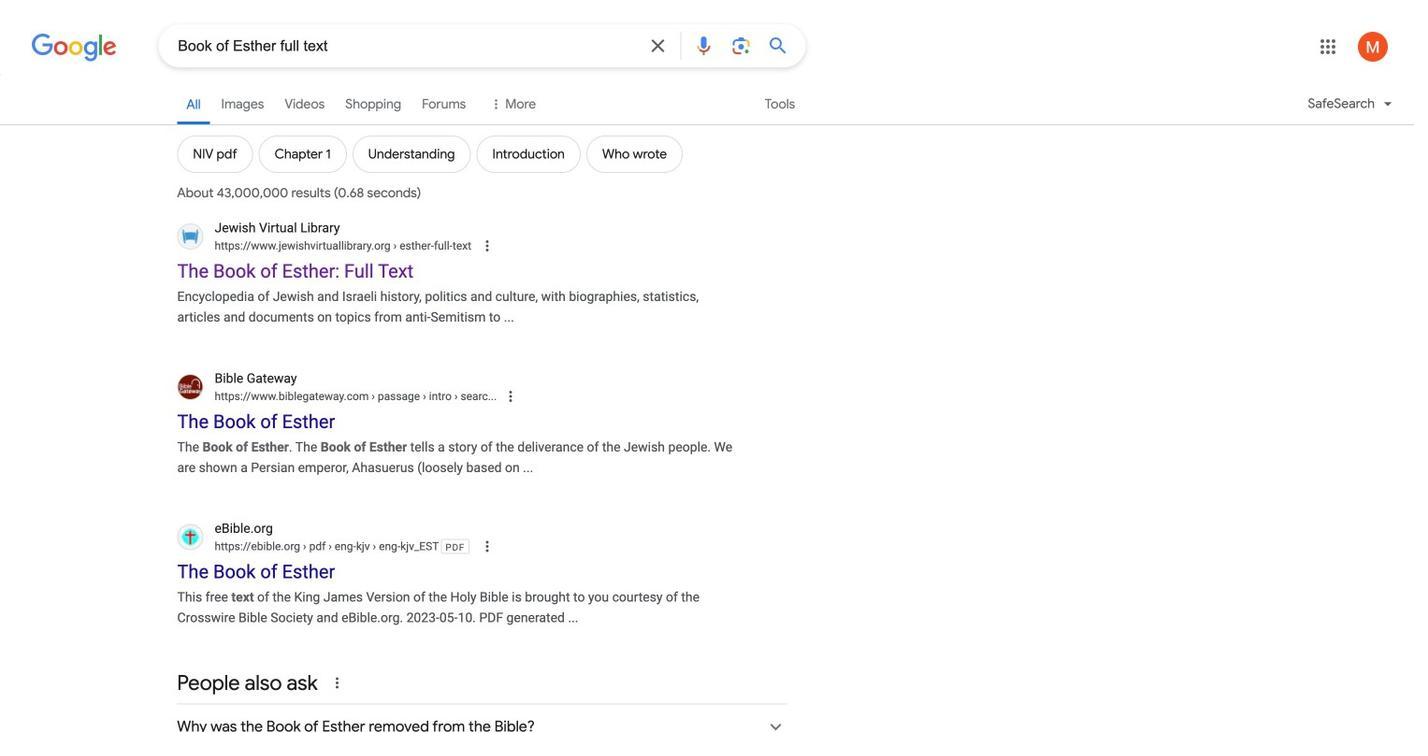 Task type: vqa. For each thing, say whether or not it's contained in the screenshot.
Google image at left
yes



Task type: describe. For each thing, give the bounding box(es) containing it.
Search text field
[[178, 36, 635, 59]]

search by image image
[[730, 35, 752, 57]]



Task type: locate. For each thing, give the bounding box(es) containing it.
None text field
[[214, 538, 439, 555]]

navigation
[[0, 82, 1414, 128]]

None search field
[[0, 23, 805, 67]]

google image
[[31, 34, 117, 62]]

None text field
[[214, 238, 471, 254], [390, 239, 471, 253], [214, 388, 497, 405], [369, 390, 497, 403], [300, 540, 439, 553], [214, 238, 471, 254], [390, 239, 471, 253], [214, 388, 497, 405], [369, 390, 497, 403], [300, 540, 439, 553]]

search by voice image
[[692, 35, 715, 57]]



